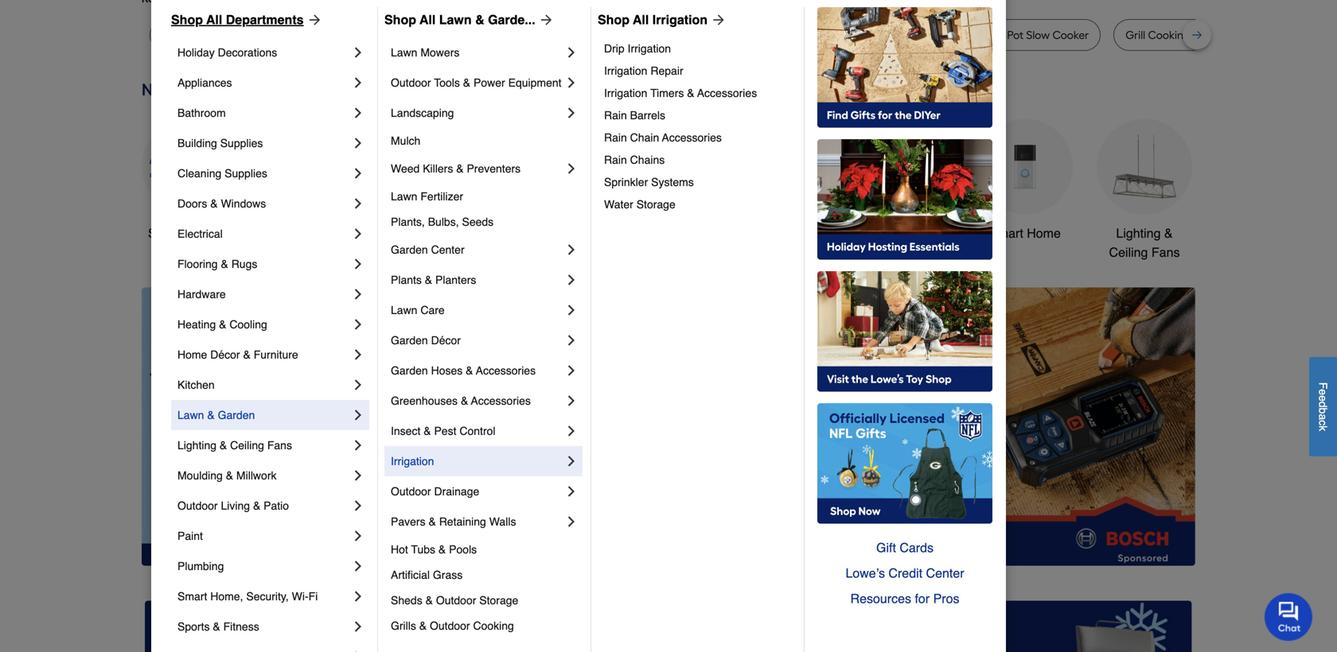 Task type: describe. For each thing, give the bounding box(es) containing it.
chevron right image for landscaping
[[564, 105, 580, 121]]

0 vertical spatial ceiling
[[1109, 245, 1148, 260]]

holiday
[[178, 46, 215, 59]]

sports & fitness
[[178, 621, 259, 634]]

decorations for christmas
[[514, 245, 582, 260]]

lawn fertilizer link
[[391, 184, 580, 209]]

1 horizontal spatial lighting & ceiling fans link
[[1097, 119, 1193, 262]]

crock pot
[[261, 28, 310, 42]]

electrical
[[178, 228, 223, 240]]

killers
[[423, 162, 453, 175]]

plants, bulbs, seeds link
[[391, 209, 580, 235]]

fertilizer
[[421, 190, 463, 203]]

0 vertical spatial lighting & ceiling fans
[[1109, 226, 1180, 260]]

rain barrels link
[[604, 104, 793, 127]]

planters
[[435, 274, 476, 287]]

outdoor tools & power equipment link
[[391, 68, 564, 98]]

preventers
[[467, 162, 521, 175]]

visit the lowe's toy shop. image
[[818, 271, 993, 392]]

chevron right image for plumbing
[[350, 559, 366, 575]]

shop all irrigation link
[[598, 10, 727, 29]]

& inside outdoor tools & equipment
[[824, 226, 832, 241]]

departments
[[226, 12, 304, 27]]

1 horizontal spatial arrow right image
[[1166, 427, 1182, 443]]

1 cooker from the left
[[188, 28, 224, 42]]

sprinkler systems link
[[604, 171, 793, 193]]

sprinkler
[[604, 176, 648, 189]]

lawn up mowers at the left
[[439, 12, 472, 27]]

hardware link
[[178, 279, 350, 310]]

chevron right image for bathroom
[[350, 105, 366, 121]]

lighting inside lighting & ceiling fans
[[1116, 226, 1161, 241]]

pot for crock pot cooking pot
[[767, 28, 784, 42]]

décor for departments
[[210, 349, 240, 361]]

chevron right image for garden hoses & accessories
[[564, 363, 580, 379]]

doors & windows link
[[178, 189, 350, 219]]

shop for shop all departments
[[171, 12, 203, 27]]

plants,
[[391, 216, 425, 228]]

shop all departments link
[[171, 10, 323, 29]]

shop for shop all irrigation
[[598, 12, 630, 27]]

chevron right image for garden center
[[564, 242, 580, 258]]

2 e from the top
[[1317, 396, 1330, 402]]

rugs
[[231, 258, 257, 271]]

walls
[[489, 516, 516, 529]]

officially licensed n f l gifts. shop now. image
[[818, 404, 993, 525]]

chevron right image for outdoor drainage
[[564, 484, 580, 500]]

& inside lighting & ceiling fans
[[1165, 226, 1173, 241]]

lawn & garden
[[178, 409, 255, 422]]

garden center
[[391, 244, 465, 256]]

equipment inside outdoor tools & equipment
[[756, 245, 817, 260]]

chevron right image for moulding & millwork
[[350, 468, 366, 484]]

0 horizontal spatial ceiling
[[230, 439, 264, 452]]

outdoor drainage
[[391, 486, 479, 498]]

hoses
[[431, 365, 463, 377]]

greenhouses & accessories link
[[391, 386, 564, 416]]

insect & pest control
[[391, 425, 496, 438]]

rack
[[1286, 28, 1311, 42]]

chevron right image for insect & pest control
[[564, 424, 580, 439]]

irrigation for irrigation timers & accessories
[[604, 87, 648, 100]]

garden décor
[[391, 334, 461, 347]]

garden for garden décor
[[391, 334, 428, 347]]

scroll to item #5 image
[[885, 538, 923, 544]]

greenhouses
[[391, 395, 458, 408]]

crock pot cooking pot
[[735, 28, 848, 42]]

décor for lawn
[[431, 334, 461, 347]]

0 horizontal spatial lighting & ceiling fans
[[178, 439, 292, 452]]

plumbing
[[178, 560, 224, 573]]

grate
[[1194, 28, 1223, 42]]

grass
[[433, 569, 463, 582]]

chevron right image for hardware
[[350, 287, 366, 303]]

chevron right image for plants & planters
[[564, 272, 580, 288]]

appliances
[[178, 76, 232, 89]]

pools
[[449, 544, 477, 556]]

retaining
[[439, 516, 486, 529]]

pavers
[[391, 516, 426, 529]]

water
[[604, 198, 634, 211]]

paint link
[[178, 521, 350, 552]]

seeds
[[462, 216, 494, 228]]

irrigation for irrigation repair
[[604, 64, 648, 77]]

pavers & retaining walls
[[391, 516, 516, 529]]

outdoor tools & equipment link
[[739, 119, 834, 262]]

garden for garden center
[[391, 244, 428, 256]]

lowe's credit center link
[[818, 561, 993, 587]]

cleaning
[[178, 167, 222, 180]]

mowers
[[421, 46, 460, 59]]

up to 30 percent off select grills and accessories. image
[[860, 601, 1193, 653]]

rain chains link
[[604, 149, 793, 171]]

furniture
[[254, 349, 298, 361]]

weed killers & preventers
[[391, 162, 521, 175]]

crock for crock pot
[[261, 28, 291, 42]]

chevron right image for holiday decorations
[[350, 45, 366, 61]]

hot tubs & pools
[[391, 544, 477, 556]]

shop these last-minute gifts. $99 or less. quantities are limited and won't last. image
[[142, 288, 399, 566]]

1 slow from the left
[[162, 28, 185, 42]]

center inside 'link'
[[431, 244, 465, 256]]

rain for rain barrels
[[604, 109, 627, 122]]

outdoor inside sheds & outdoor storage link
[[436, 595, 476, 607]]

gift cards link
[[818, 536, 993, 561]]

shop for shop all lawn & garde...
[[385, 12, 416, 27]]

deals
[[198, 226, 231, 241]]

arrow right image inside shop all lawn & garde... link
[[536, 12, 555, 28]]

moulding
[[178, 470, 223, 482]]

water storage
[[604, 198, 676, 211]]

all for deals
[[181, 226, 195, 241]]

pest
[[434, 425, 457, 438]]

outdoor for outdoor tools & power equipment
[[391, 76, 431, 89]]

lawn for lawn mowers
[[391, 46, 418, 59]]

pros
[[933, 592, 960, 607]]

0 horizontal spatial bathroom link
[[178, 98, 350, 128]]

grill
[[1126, 28, 1146, 42]]

accessories up control
[[471, 395, 531, 408]]

cleaning supplies link
[[178, 158, 350, 189]]

arrow right image for shop all departments
[[304, 12, 323, 28]]

get up to 2 free select tools or batteries when you buy 1 with select purchases. image
[[145, 601, 477, 653]]

a
[[1317, 414, 1330, 421]]

chevron right image for electrical
[[350, 226, 366, 242]]

triple slow cooker
[[346, 28, 439, 42]]

chevron right image for lawn & garden
[[350, 408, 366, 424]]

chevron right image for outdoor living & patio
[[350, 498, 366, 514]]

tools for outdoor tools & power equipment
[[434, 76, 460, 89]]

timers
[[651, 87, 684, 100]]

accessories up greenhouses & accessories link
[[476, 365, 536, 377]]

arrow right image for shop all irrigation
[[708, 12, 727, 28]]

holiday hosting essentials. image
[[818, 139, 993, 260]]

artificial grass
[[391, 569, 463, 582]]

lawn & garden link
[[178, 400, 350, 431]]

f e e d b a c k
[[1317, 383, 1330, 432]]

irrigation for irrigation
[[391, 455, 434, 468]]

irrigation timers & accessories link
[[604, 82, 793, 104]]

resources for pros
[[851, 592, 960, 607]]

crock for crock pot slow cooker
[[975, 28, 1005, 42]]

christmas decorations link
[[500, 119, 595, 262]]

smart for smart home, security, wi-fi
[[178, 591, 207, 603]]

sheds
[[391, 595, 422, 607]]

kitchen link
[[178, 370, 350, 400]]

shop all lawn & garde... link
[[385, 10, 555, 29]]

chevron right image for flooring & rugs
[[350, 256, 366, 272]]

mulch
[[391, 135, 421, 147]]

equipment inside "link"
[[508, 76, 562, 89]]

rain for rain chain accessories
[[604, 131, 627, 144]]

sprinkler systems
[[604, 176, 694, 189]]

lawn mowers
[[391, 46, 460, 59]]

drip
[[604, 42, 625, 55]]

supplies for cleaning supplies
[[225, 167, 267, 180]]

weed killers & preventers link
[[391, 154, 564, 184]]

smart home, security, wi-fi link
[[178, 582, 350, 612]]

0 horizontal spatial lighting
[[178, 439, 217, 452]]

fi
[[309, 591, 318, 603]]

chevron right image for appliances
[[350, 75, 366, 91]]

plumbing link
[[178, 552, 350, 582]]

chevron right image for sports & fitness
[[350, 619, 366, 635]]

outdoor for outdoor drainage
[[391, 486, 431, 498]]

instant pot
[[885, 28, 938, 42]]

decorations for holiday
[[218, 46, 277, 59]]



Task type: locate. For each thing, give the bounding box(es) containing it.
2 slow from the left
[[377, 28, 400, 42]]

1 pot from the left
[[293, 28, 310, 42]]

doors & windows
[[178, 197, 266, 210]]

lowe's credit center
[[846, 566, 965, 581]]

irrigation link
[[391, 447, 564, 477]]

shop all lawn & garde...
[[385, 12, 536, 27]]

flooring
[[178, 258, 218, 271]]

1 horizontal spatial slow
[[377, 28, 400, 42]]

pavers & retaining walls link
[[391, 507, 564, 537]]

1 horizontal spatial storage
[[637, 198, 676, 211]]

2 shop from the left
[[385, 12, 416, 27]]

0 vertical spatial decorations
[[218, 46, 277, 59]]

1 horizontal spatial fans
[[1152, 245, 1180, 260]]

0 vertical spatial center
[[431, 244, 465, 256]]

chevron right image for pavers & retaining walls
[[564, 514, 580, 530]]

microwave
[[476, 28, 531, 42]]

all up food
[[633, 12, 649, 27]]

chevron right image for garden décor
[[564, 333, 580, 349]]

irrigation repair link
[[604, 60, 793, 82]]

1 rain from the top
[[604, 109, 627, 122]]

grills & outdoor cooking
[[391, 620, 514, 633]]

smart for smart home
[[990, 226, 1024, 241]]

outdoor drainage link
[[391, 477, 564, 507]]

chevron right image for cleaning supplies
[[350, 166, 366, 182]]

1 horizontal spatial décor
[[431, 334, 461, 347]]

garden down kitchen link
[[218, 409, 255, 422]]

outdoor for outdoor tools & equipment
[[741, 226, 787, 241]]

chevron right image for kitchen
[[350, 377, 366, 393]]

tools inside "link"
[[434, 76, 460, 89]]

living
[[221, 500, 250, 513]]

arrow right image up "drip irrigation" link
[[708, 12, 727, 28]]

paint
[[178, 530, 203, 543]]

chevron right image for lawn mowers
[[564, 45, 580, 61]]

rain chain accessories
[[604, 131, 722, 144]]

irrigation down drip
[[604, 64, 648, 77]]

lawn
[[439, 12, 472, 27], [391, 46, 418, 59], [391, 190, 418, 203], [391, 304, 418, 317], [178, 409, 204, 422]]

garden hoses & accessories
[[391, 365, 536, 377]]

irrigation timers & accessories
[[604, 87, 757, 100]]

chains
[[630, 154, 665, 166]]

lawn care
[[391, 304, 445, 317]]

1 vertical spatial fans
[[267, 439, 292, 452]]

0 vertical spatial bathroom
[[178, 107, 226, 119]]

crock pot slow cooker
[[975, 28, 1089, 42]]

0 vertical spatial arrow right image
[[536, 12, 555, 28]]

outdoor up the grills & outdoor cooking on the bottom left
[[436, 595, 476, 607]]

chevron right image for doors & windows
[[350, 196, 366, 212]]

scroll to item #4 image
[[847, 538, 885, 544]]

barrels
[[630, 109, 666, 122]]

smart home
[[990, 226, 1061, 241]]

1 crock from the left
[[261, 28, 291, 42]]

find gifts for the diyer. image
[[818, 7, 993, 128]]

décor down heating & cooling
[[210, 349, 240, 361]]

decorations down the "christmas"
[[514, 245, 582, 260]]

0 vertical spatial rain
[[604, 109, 627, 122]]

all up slow cooker
[[206, 12, 222, 27]]

garde...
[[488, 12, 536, 27]]

doors
[[178, 197, 207, 210]]

0 horizontal spatial arrow right image
[[536, 12, 555, 28]]

1 horizontal spatial equipment
[[756, 245, 817, 260]]

4 pot from the left
[[922, 28, 938, 42]]

rain left the barrels
[[604, 109, 627, 122]]

supplies up cleaning supplies
[[220, 137, 263, 150]]

storage up cooking
[[479, 595, 519, 607]]

lighting
[[1116, 226, 1161, 241], [178, 439, 217, 452]]

shop all departments
[[171, 12, 304, 27]]

chevron right image for building supplies
[[350, 135, 366, 151]]

fans inside lighting & ceiling fans
[[1152, 245, 1180, 260]]

0 horizontal spatial storage
[[479, 595, 519, 607]]

garden inside 'link'
[[391, 244, 428, 256]]

patio
[[264, 500, 289, 513]]

storage inside sheds & outdoor storage link
[[479, 595, 519, 607]]

slow
[[162, 28, 185, 42], [377, 28, 400, 42], [1026, 28, 1050, 42]]

supplies up windows
[[225, 167, 267, 180]]

flooring & rugs
[[178, 258, 257, 271]]

1 vertical spatial bathroom
[[878, 226, 934, 241]]

chevron right image
[[350, 45, 366, 61], [564, 45, 580, 61], [564, 75, 580, 91], [350, 105, 366, 121], [564, 105, 580, 121], [350, 166, 366, 182], [350, 196, 366, 212], [564, 242, 580, 258], [350, 287, 366, 303], [350, 317, 366, 333], [564, 333, 580, 349], [564, 363, 580, 379], [564, 424, 580, 439], [350, 468, 366, 484], [350, 529, 366, 545], [350, 589, 366, 605]]

instant
[[885, 28, 919, 42]]

décor up hoses
[[431, 334, 461, 347]]

outdoor inside outdoor tools & equipment
[[741, 226, 787, 241]]

0 horizontal spatial bathroom
[[178, 107, 226, 119]]

bulbs,
[[428, 216, 459, 228]]

cooker up holiday
[[188, 28, 224, 42]]

0 horizontal spatial slow
[[162, 28, 185, 42]]

0 vertical spatial lighting
[[1116, 226, 1161, 241]]

all up lawn mowers
[[420, 12, 436, 27]]

1 cooking from the left
[[786, 28, 829, 42]]

outdoor for outdoor living & patio
[[178, 500, 218, 513]]

all for departments
[[206, 12, 222, 27]]

e
[[1317, 390, 1330, 396], [1317, 396, 1330, 402]]

garden for garden hoses & accessories
[[391, 365, 428, 377]]

insect
[[391, 425, 421, 438]]

rain up the sprinkler
[[604, 154, 627, 166]]

1 horizontal spatial cooker
[[403, 28, 439, 42]]

home décor & furniture
[[178, 349, 298, 361]]

irrigation down food
[[628, 42, 671, 55]]

home,
[[210, 591, 243, 603]]

0 horizontal spatial lighting & ceiling fans link
[[178, 431, 350, 461]]

1 vertical spatial décor
[[210, 349, 240, 361]]

center down bulbs,
[[431, 244, 465, 256]]

greenhouses & accessories
[[391, 395, 531, 408]]

1 horizontal spatial center
[[926, 566, 965, 581]]

decorations inside "link"
[[218, 46, 277, 59]]

arrow right image up 'crock pot' at top left
[[304, 12, 323, 28]]

garden up greenhouses
[[391, 365, 428, 377]]

crock right instant pot
[[975, 28, 1005, 42]]

1 horizontal spatial shop
[[385, 12, 416, 27]]

e up d at the bottom right
[[1317, 390, 1330, 396]]

garden down lawn care
[[391, 334, 428, 347]]

2 horizontal spatial shop
[[598, 12, 630, 27]]

outdoor up "pavers"
[[391, 486, 431, 498]]

cooker up lawn mowers
[[403, 28, 439, 42]]

0 horizontal spatial cooker
[[188, 28, 224, 42]]

chevron right image
[[350, 75, 366, 91], [350, 135, 366, 151], [564, 161, 580, 177], [350, 226, 366, 242], [350, 256, 366, 272], [564, 272, 580, 288], [564, 303, 580, 318], [350, 347, 366, 363], [350, 377, 366, 393], [564, 393, 580, 409], [350, 408, 366, 424], [350, 438, 366, 454], [564, 454, 580, 470], [564, 484, 580, 500], [350, 498, 366, 514], [564, 514, 580, 530], [350, 559, 366, 575], [350, 619, 366, 635], [350, 650, 366, 653]]

irrigation up rain barrels
[[604, 87, 648, 100]]

lawn down kitchen
[[178, 409, 204, 422]]

rain chain accessories link
[[604, 127, 793, 149]]

1 vertical spatial lighting & ceiling fans
[[178, 439, 292, 452]]

christmas decorations
[[514, 226, 582, 260]]

cleaning supplies
[[178, 167, 267, 180]]

crock up irrigation repair link
[[735, 28, 765, 42]]

heating & cooling
[[178, 318, 267, 331]]

1 horizontal spatial bathroom link
[[858, 119, 954, 243]]

all for irrigation
[[633, 12, 649, 27]]

cooking
[[473, 620, 514, 633]]

center up pros
[[926, 566, 965, 581]]

0 vertical spatial home
[[1027, 226, 1061, 241]]

3 slow from the left
[[1026, 28, 1050, 42]]

e up b on the bottom right
[[1317, 396, 1330, 402]]

c
[[1317, 421, 1330, 426]]

shop inside shop all departments link
[[171, 12, 203, 27]]

0 horizontal spatial equipment
[[508, 76, 562, 89]]

rain
[[604, 109, 627, 122], [604, 131, 627, 144], [604, 154, 627, 166]]

supplies for building supplies
[[220, 137, 263, 150]]

2 horizontal spatial cooker
[[1053, 28, 1089, 42]]

heating & cooling link
[[178, 310, 350, 340]]

holiday decorations
[[178, 46, 277, 59]]

lighting & ceiling fans
[[1109, 226, 1180, 260], [178, 439, 292, 452]]

b
[[1317, 408, 1330, 414]]

outdoor inside outdoor drainage link
[[391, 486, 431, 498]]

1 vertical spatial smart
[[178, 591, 207, 603]]

plants
[[391, 274, 422, 287]]

1 horizontal spatial bathroom
[[878, 226, 934, 241]]

2 cooker from the left
[[403, 28, 439, 42]]

5 pot from the left
[[1007, 28, 1024, 42]]

lawn for lawn care
[[391, 304, 418, 317]]

0 vertical spatial lighting & ceiling fans link
[[1097, 119, 1193, 262]]

garden down plants,
[[391, 244, 428, 256]]

1 horizontal spatial lighting & ceiling fans
[[1109, 226, 1180, 260]]

0 vertical spatial supplies
[[220, 137, 263, 150]]

2 cooking from the left
[[1148, 28, 1191, 42]]

1 vertical spatial rain
[[604, 131, 627, 144]]

chevron right image for heating & cooling
[[350, 317, 366, 333]]

arrow right image
[[536, 12, 555, 28], [1166, 427, 1182, 443]]

scroll to item #2 element
[[767, 536, 808, 546]]

storage
[[637, 198, 676, 211], [479, 595, 519, 607]]

0 vertical spatial décor
[[431, 334, 461, 347]]

1 vertical spatial decorations
[[514, 245, 582, 260]]

1 horizontal spatial crock
[[735, 28, 765, 42]]

drip irrigation
[[604, 42, 671, 55]]

1 vertical spatial ceiling
[[230, 439, 264, 452]]

lawn for lawn fertilizer
[[391, 190, 418, 203]]

1 vertical spatial home
[[178, 349, 207, 361]]

building supplies link
[[178, 128, 350, 158]]

1 horizontal spatial home
[[1027, 226, 1061, 241]]

1 horizontal spatial decorations
[[514, 245, 582, 260]]

2 pot from the left
[[767, 28, 784, 42]]

pot for crock pot slow cooker
[[1007, 28, 1024, 42]]

irrigation
[[653, 12, 708, 27], [628, 42, 671, 55], [604, 64, 648, 77], [604, 87, 648, 100], [391, 455, 434, 468]]

advertisement region
[[424, 288, 1196, 570]]

outdoor inside grills & outdoor cooking link
[[430, 620, 470, 633]]

fans
[[1152, 245, 1180, 260], [267, 439, 292, 452]]

1 e from the top
[[1317, 390, 1330, 396]]

0 horizontal spatial crock
[[261, 28, 291, 42]]

wi-
[[292, 591, 309, 603]]

all for lawn
[[420, 12, 436, 27]]

pot for instant pot
[[922, 28, 938, 42]]

credit
[[889, 566, 923, 581]]

storage down sprinkler systems at top
[[637, 198, 676, 211]]

0 horizontal spatial cooking
[[786, 28, 829, 42]]

outdoor inside outdoor living & patio link
[[178, 500, 218, 513]]

0 vertical spatial fans
[[1152, 245, 1180, 260]]

up to 35 percent off select small appliances. image
[[503, 601, 835, 653]]

storage inside water storage link
[[637, 198, 676, 211]]

chevron right image for weed killers & preventers
[[564, 161, 580, 177]]

1 horizontal spatial cooking
[[1148, 28, 1191, 42]]

3 cooker from the left
[[1053, 28, 1089, 42]]

1 vertical spatial arrow right image
[[1166, 427, 1182, 443]]

0 horizontal spatial arrow right image
[[304, 12, 323, 28]]

2 arrow right image from the left
[[708, 12, 727, 28]]

1 vertical spatial lighting & ceiling fans link
[[178, 431, 350, 461]]

1 vertical spatial equipment
[[756, 245, 817, 260]]

shop up slow cooker
[[171, 12, 203, 27]]

0 horizontal spatial shop
[[171, 12, 203, 27]]

1 horizontal spatial ceiling
[[1109, 245, 1148, 260]]

1 shop from the left
[[171, 12, 203, 27]]

recommended searches for you heading
[[142, 0, 1196, 6]]

1 vertical spatial storage
[[479, 595, 519, 607]]

pot for crock pot
[[293, 28, 310, 42]]

lawn down triple slow cooker
[[391, 46, 418, 59]]

chevron right image for paint
[[350, 529, 366, 545]]

moulding & millwork link
[[178, 461, 350, 491]]

3 rain from the top
[[604, 154, 627, 166]]

rain for rain chains
[[604, 154, 627, 166]]

shop inside shop all irrigation link
[[598, 12, 630, 27]]

1 horizontal spatial smart
[[990, 226, 1024, 241]]

outdoor living & patio
[[178, 500, 289, 513]]

kitchen
[[178, 379, 215, 392]]

1 horizontal spatial arrow right image
[[708, 12, 727, 28]]

crock for crock pot cooking pot
[[735, 28, 765, 42]]

0 horizontal spatial décor
[[210, 349, 240, 361]]

f
[[1317, 383, 1330, 390]]

food warmer
[[629, 28, 698, 42]]

2 vertical spatial rain
[[604, 154, 627, 166]]

chat invite button image
[[1265, 593, 1314, 642]]

water storage link
[[604, 193, 793, 216]]

outdoor
[[391, 76, 431, 89], [741, 226, 787, 241], [391, 486, 431, 498], [178, 500, 218, 513], [436, 595, 476, 607], [430, 620, 470, 633]]

0 horizontal spatial decorations
[[218, 46, 277, 59]]

chevron right image for lawn care
[[564, 303, 580, 318]]

3 shop from the left
[[598, 12, 630, 27]]

2 crock from the left
[[735, 28, 765, 42]]

equipment
[[508, 76, 562, 89], [756, 245, 817, 260]]

smart
[[990, 226, 1024, 241], [178, 591, 207, 603]]

chevron right image for irrigation
[[564, 454, 580, 470]]

2 horizontal spatial slow
[[1026, 28, 1050, 42]]

0 vertical spatial storage
[[637, 198, 676, 211]]

2 rain from the top
[[604, 131, 627, 144]]

1 vertical spatial supplies
[[225, 167, 267, 180]]

outdoor inside outdoor tools & power equipment "link"
[[391, 76, 431, 89]]

smart home link
[[978, 119, 1073, 243]]

tools
[[434, 76, 460, 89], [413, 226, 443, 241], [790, 226, 820, 241]]

chevron right image for outdoor tools & power equipment
[[564, 75, 580, 91]]

0 horizontal spatial center
[[431, 244, 465, 256]]

0 vertical spatial smart
[[990, 226, 1024, 241]]

systems
[[651, 176, 694, 189]]

arrow right image inside shop all departments link
[[304, 12, 323, 28]]

3 crock from the left
[[975, 28, 1005, 42]]

accessories down rain barrels link
[[662, 131, 722, 144]]

2 horizontal spatial crock
[[975, 28, 1005, 42]]

lawn left care
[[391, 304, 418, 317]]

plants & planters
[[391, 274, 476, 287]]

grills & outdoor cooking link
[[391, 614, 580, 639]]

decorations down shop all departments link
[[218, 46, 277, 59]]

new deals every day during 25 days of deals image
[[142, 76, 1196, 103]]

cooking
[[786, 28, 829, 42], [1148, 28, 1191, 42]]

0 horizontal spatial fans
[[267, 439, 292, 452]]

flooring & rugs link
[[178, 249, 350, 279]]

arrow right image
[[304, 12, 323, 28], [708, 12, 727, 28]]

shop up drip
[[598, 12, 630, 27]]

tools inside outdoor tools & equipment
[[790, 226, 820, 241]]

microwave countertop
[[476, 28, 592, 42]]

cooker left grill
[[1053, 28, 1089, 42]]

all right shop
[[181, 226, 195, 241]]

garden center link
[[391, 235, 564, 265]]

1 vertical spatial center
[[926, 566, 965, 581]]

outdoor down moulding
[[178, 500, 218, 513]]

home
[[1027, 226, 1061, 241], [178, 349, 207, 361]]

1 arrow right image from the left
[[304, 12, 323, 28]]

garden décor link
[[391, 326, 564, 356]]

tools for outdoor tools & equipment
[[790, 226, 820, 241]]

chevron right image for smart home, security, wi-fi
[[350, 589, 366, 605]]

lawn care link
[[391, 295, 564, 326]]

windows
[[221, 197, 266, 210]]

sheds & outdoor storage link
[[391, 588, 580, 614]]

arrow left image
[[438, 427, 454, 443]]

irrigation down insect
[[391, 455, 434, 468]]

hot
[[391, 544, 408, 556]]

chevron right image for lighting & ceiling fans
[[350, 438, 366, 454]]

lawn up plants,
[[391, 190, 418, 203]]

security,
[[246, 591, 289, 603]]

chevron right image for greenhouses & accessories
[[564, 393, 580, 409]]

grill cooking grate & warming rack
[[1126, 28, 1311, 42]]

0 horizontal spatial home
[[178, 349, 207, 361]]

shop up triple slow cooker
[[385, 12, 416, 27]]

countertop
[[534, 28, 592, 42]]

center
[[431, 244, 465, 256], [926, 566, 965, 581]]

home décor & furniture link
[[178, 340, 350, 370]]

0 vertical spatial equipment
[[508, 76, 562, 89]]

1 vertical spatial lighting
[[178, 439, 217, 452]]

lawn for lawn & garden
[[178, 409, 204, 422]]

crock down departments
[[261, 28, 291, 42]]

k
[[1317, 426, 1330, 432]]

0 horizontal spatial smart
[[178, 591, 207, 603]]

garden hoses & accessories link
[[391, 356, 564, 386]]

shop inside shop all lawn & garde... link
[[385, 12, 416, 27]]

arrow right image inside shop all irrigation link
[[708, 12, 727, 28]]

chevron right image for home décor & furniture
[[350, 347, 366, 363]]

outdoor down 'sheds & outdoor storage'
[[430, 620, 470, 633]]

1 horizontal spatial lighting
[[1116, 226, 1161, 241]]

control
[[460, 425, 496, 438]]

outdoor up landscaping
[[391, 76, 431, 89]]

accessories down irrigation repair link
[[697, 87, 757, 100]]

3 pot from the left
[[831, 28, 848, 42]]

irrigation up warmer
[[653, 12, 708, 27]]

rain left chain
[[604, 131, 627, 144]]

outdoor down water storage link at the top
[[741, 226, 787, 241]]



Task type: vqa. For each thing, say whether or not it's contained in the screenshot.
Walls
yes



